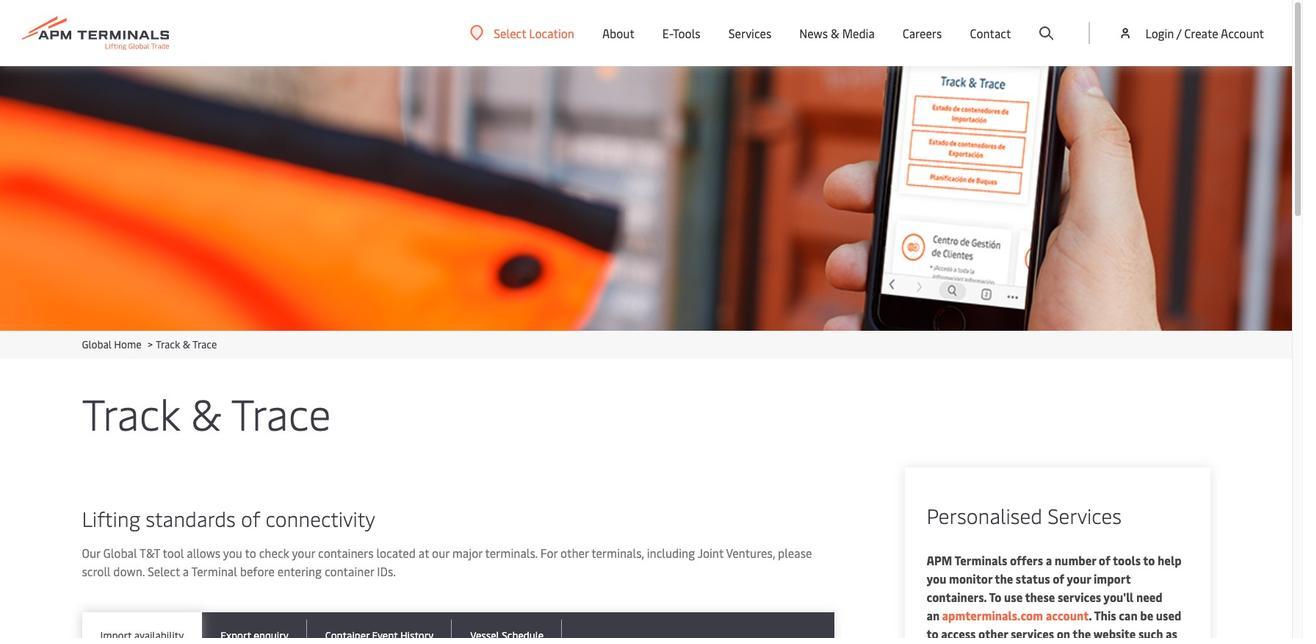 Task type: locate. For each thing, give the bounding box(es) containing it.
you down apm
[[927, 570, 947, 587]]

apm terminals offers a number of tools to help you monitor the status of your import containers. to use these services you'll need an
[[927, 552, 1182, 623]]

containers.
[[927, 589, 987, 605]]

0 vertical spatial select
[[494, 25, 527, 41]]

1 horizontal spatial your
[[1068, 570, 1092, 587]]

0 vertical spatial services
[[1058, 589, 1102, 605]]

1 horizontal spatial trace
[[231, 384, 331, 442]]

to up the before on the left bottom of page
[[245, 545, 256, 561]]

you inside our global t&t tool allows you to check your containers located at our major terminals. for other terminals, including joint ventures, please scroll down. select a terminal before entering container ids.
[[223, 545, 242, 561]]

1 horizontal spatial you
[[927, 570, 947, 587]]

of up import
[[1099, 552, 1111, 568]]

& for news
[[831, 25, 840, 41]]

please
[[778, 545, 813, 561]]

the
[[995, 570, 1014, 587], [1073, 626, 1092, 638]]

0 horizontal spatial you
[[223, 545, 242, 561]]

1 horizontal spatial of
[[1053, 570, 1065, 587]]

before
[[240, 563, 275, 579]]

our
[[82, 545, 100, 561]]

the up to
[[995, 570, 1014, 587]]

to down 'an'
[[927, 626, 939, 638]]

contact
[[971, 25, 1012, 41]]

access
[[942, 626, 976, 638]]

location
[[529, 25, 575, 41]]

major
[[453, 545, 483, 561]]

your inside apm terminals offers a number of tools to help you monitor the status of your import containers. to use these services you'll need an
[[1068, 570, 1092, 587]]

1 horizontal spatial a
[[1046, 552, 1053, 568]]

1 vertical spatial services
[[1011, 626, 1055, 638]]

track right >
[[156, 337, 180, 351]]

0 vertical spatial &
[[831, 25, 840, 41]]

services down apmterminals.com account link
[[1011, 626, 1055, 638]]

0 horizontal spatial the
[[995, 570, 1014, 587]]

1 vertical spatial global
[[103, 545, 137, 561]]

t&t
[[140, 545, 160, 561]]

your
[[292, 545, 315, 561], [1068, 570, 1092, 587]]

0 horizontal spatial your
[[292, 545, 315, 561]]

1 vertical spatial you
[[927, 570, 947, 587]]

2 horizontal spatial to
[[1144, 552, 1156, 568]]

1 horizontal spatial to
[[927, 626, 939, 638]]

global inside our global t&t tool allows you to check your containers located at our major terminals. for other terminals, including joint ventures, please scroll down. select a terminal before entering container ids.
[[103, 545, 137, 561]]

1 horizontal spatial services
[[1048, 501, 1122, 529]]

tools
[[1114, 552, 1142, 568]]

0 horizontal spatial to
[[245, 545, 256, 561]]

0 horizontal spatial services
[[729, 25, 772, 41]]

careers
[[903, 25, 943, 41]]

1 horizontal spatial other
[[979, 626, 1009, 638]]

you up terminal
[[223, 545, 242, 561]]

media
[[843, 25, 875, 41]]

tool
[[163, 545, 184, 561]]

of down number
[[1053, 570, 1065, 587]]

services right tools
[[729, 25, 772, 41]]

contact button
[[971, 0, 1012, 66]]

services up .
[[1058, 589, 1102, 605]]

of up the check at left bottom
[[241, 504, 261, 532]]

1 vertical spatial trace
[[231, 384, 331, 442]]

global home link
[[82, 337, 142, 351]]

a inside apm terminals offers a number of tools to help you monitor the status of your import containers. to use these services you'll need an
[[1046, 552, 1053, 568]]

track & trace
[[82, 384, 331, 442]]

0 vertical spatial of
[[241, 504, 261, 532]]

0 horizontal spatial select
[[148, 563, 180, 579]]

0 vertical spatial global
[[82, 337, 112, 351]]

personalised services
[[927, 501, 1122, 529]]

/
[[1177, 25, 1182, 41]]

to inside apm terminals offers a number of tools to help you monitor the status of your import containers. to use these services you'll need an
[[1144, 552, 1156, 568]]

1 vertical spatial select
[[148, 563, 180, 579]]

0 horizontal spatial services
[[1011, 626, 1055, 638]]

2 vertical spatial of
[[1053, 570, 1065, 587]]

services inside . this can be used to access other services on the website such as
[[1011, 626, 1055, 638]]

0 horizontal spatial other
[[561, 545, 589, 561]]

import
[[1094, 570, 1131, 587]]

e-tools
[[663, 25, 701, 41]]

apmterminals.com
[[943, 607, 1044, 623]]

global left home on the left of the page
[[82, 337, 112, 351]]

your up entering
[[292, 545, 315, 561]]

your down number
[[1068, 570, 1092, 587]]

services up number
[[1048, 501, 1122, 529]]

a down tool at left bottom
[[183, 563, 189, 579]]

2 vertical spatial &
[[191, 384, 222, 442]]

0 horizontal spatial trace
[[193, 337, 217, 351]]

0 vertical spatial other
[[561, 545, 589, 561]]

login / create account link
[[1119, 0, 1265, 66]]

the right on
[[1073, 626, 1092, 638]]

number
[[1055, 552, 1097, 568]]

of
[[241, 504, 261, 532], [1099, 552, 1111, 568], [1053, 570, 1065, 587]]

check
[[259, 545, 289, 561]]

0 vertical spatial your
[[292, 545, 315, 561]]

2 horizontal spatial of
[[1099, 552, 1111, 568]]

standards
[[146, 504, 236, 532]]

terminals
[[955, 552, 1008, 568]]

0 vertical spatial the
[[995, 570, 1014, 587]]

connectivity
[[266, 504, 376, 532]]

need
[[1137, 589, 1163, 605]]

to
[[245, 545, 256, 561], [1144, 552, 1156, 568], [927, 626, 939, 638]]

you
[[223, 545, 242, 561], [927, 570, 947, 587]]

a
[[1046, 552, 1053, 568], [183, 563, 189, 579]]

at
[[419, 545, 429, 561]]

you inside apm terminals offers a number of tools to help you monitor the status of your import containers. to use these services you'll need an
[[927, 570, 947, 587]]

apm
[[927, 552, 953, 568]]

to inside . this can be used to access other services on the website such as
[[927, 626, 939, 638]]

e-tools button
[[663, 0, 701, 66]]

select down tool at left bottom
[[148, 563, 180, 579]]

1 vertical spatial other
[[979, 626, 1009, 638]]

1 vertical spatial your
[[1068, 570, 1092, 587]]

home
[[114, 337, 142, 351]]

a right offers
[[1046, 552, 1053, 568]]

trace
[[193, 337, 217, 351], [231, 384, 331, 442]]

on
[[1057, 626, 1071, 638]]

1 horizontal spatial services
[[1058, 589, 1102, 605]]

tab list
[[82, 612, 835, 638]]

1 horizontal spatial the
[[1073, 626, 1092, 638]]

1 horizontal spatial select
[[494, 25, 527, 41]]

0 horizontal spatial a
[[183, 563, 189, 579]]

other inside . this can be used to access other services on the website such as
[[979, 626, 1009, 638]]

. this can be used to access other services on the website such as
[[927, 607, 1182, 638]]

select
[[494, 25, 527, 41], [148, 563, 180, 579]]

you'll
[[1104, 589, 1134, 605]]

other down apmterminals.com
[[979, 626, 1009, 638]]

to left help
[[1144, 552, 1156, 568]]

our global t&t tool allows you to check your containers located at our major terminals. for other terminals, including joint ventures, please scroll down. select a terminal before entering container ids.
[[82, 545, 813, 579]]

these
[[1026, 589, 1056, 605]]

services
[[729, 25, 772, 41], [1048, 501, 1122, 529]]

1 vertical spatial the
[[1073, 626, 1092, 638]]

other right the for
[[561, 545, 589, 561]]

about button
[[603, 0, 635, 66]]

track down home on the left of the page
[[82, 384, 180, 442]]

track
[[156, 337, 180, 351], [82, 384, 180, 442]]

the inside apm terminals offers a number of tools to help you monitor the status of your import containers. to use these services you'll need an
[[995, 570, 1014, 587]]

other
[[561, 545, 589, 561], [979, 626, 1009, 638]]

down.
[[113, 563, 145, 579]]

0 vertical spatial trace
[[193, 337, 217, 351]]

& for track
[[191, 384, 222, 442]]

including
[[647, 545, 695, 561]]

global
[[82, 337, 112, 351], [103, 545, 137, 561]]

0 vertical spatial you
[[223, 545, 242, 561]]

tt image
[[0, 66, 1293, 331]]

& inside 'popup button'
[[831, 25, 840, 41]]

allows
[[187, 545, 221, 561]]

global up down.
[[103, 545, 137, 561]]

1 vertical spatial of
[[1099, 552, 1111, 568]]

select left location
[[494, 25, 527, 41]]

0 vertical spatial track
[[156, 337, 180, 351]]

&
[[831, 25, 840, 41], [183, 337, 190, 351], [191, 384, 222, 442]]

your inside our global t&t tool allows you to check your containers located at our major terminals. for other terminals, including joint ventures, please scroll down. select a terminal before entering container ids.
[[292, 545, 315, 561]]



Task type: vqa. For each thing, say whether or not it's contained in the screenshot.
topmost every
no



Task type: describe. For each thing, give the bounding box(es) containing it.
be
[[1141, 607, 1154, 623]]

our
[[432, 545, 450, 561]]

services button
[[729, 0, 772, 66]]

used
[[1157, 607, 1182, 623]]

this
[[1095, 607, 1117, 623]]

about
[[603, 25, 635, 41]]

scroll
[[82, 563, 111, 579]]

a inside our global t&t tool allows you to check your containers located at our major terminals. for other terminals, including joint ventures, please scroll down. select a terminal before entering container ids.
[[183, 563, 189, 579]]

website
[[1094, 626, 1137, 638]]

terminals.
[[485, 545, 538, 561]]

1 vertical spatial services
[[1048, 501, 1122, 529]]

select location
[[494, 25, 575, 41]]

e-
[[663, 25, 673, 41]]

careers button
[[903, 0, 943, 66]]

lifting standards of connectivity
[[82, 504, 376, 532]]

tools
[[673, 25, 701, 41]]

to
[[990, 589, 1002, 605]]

use
[[1005, 589, 1023, 605]]

news
[[800, 25, 828, 41]]

select location button
[[471, 25, 575, 41]]

login / create account
[[1146, 25, 1265, 41]]

news & media
[[800, 25, 875, 41]]

create
[[1185, 25, 1219, 41]]

0 vertical spatial services
[[729, 25, 772, 41]]

the inside . this can be used to access other services on the website such as
[[1073, 626, 1092, 638]]

such
[[1139, 626, 1164, 638]]

personalised
[[927, 501, 1043, 529]]

status
[[1016, 570, 1051, 587]]

apmterminals.com account
[[940, 607, 1090, 623]]

help
[[1158, 552, 1182, 568]]

monitor
[[950, 570, 993, 587]]

0 horizontal spatial of
[[241, 504, 261, 532]]

1 vertical spatial &
[[183, 337, 190, 351]]

located
[[377, 545, 416, 561]]

services inside apm terminals offers a number of tools to help you monitor the status of your import containers. to use these services you'll need an
[[1058, 589, 1102, 605]]

.
[[1090, 607, 1093, 623]]

for
[[541, 545, 558, 561]]

select inside our global t&t tool allows you to check your containers located at our major terminals. for other terminals, including joint ventures, please scroll down. select a terminal before entering container ids.
[[148, 563, 180, 579]]

terminals,
[[592, 545, 644, 561]]

login
[[1146, 25, 1175, 41]]

lifting
[[82, 504, 140, 532]]

joint
[[698, 545, 724, 561]]

containers
[[318, 545, 374, 561]]

ventures,
[[727, 545, 776, 561]]

an
[[927, 607, 940, 623]]

to inside our global t&t tool allows you to check your containers located at our major terminals. for other terminals, including joint ventures, please scroll down. select a terminal before entering container ids.
[[245, 545, 256, 561]]

>
[[148, 337, 153, 351]]

ids.
[[377, 563, 396, 579]]

account
[[1222, 25, 1265, 41]]

apmterminals.com account link
[[940, 607, 1090, 623]]

entering
[[278, 563, 322, 579]]

offers
[[1011, 552, 1044, 568]]

global home > track & trace
[[82, 337, 217, 351]]

other inside our global t&t tool allows you to check your containers located at our major terminals. for other terminals, including joint ventures, please scroll down. select a terminal before entering container ids.
[[561, 545, 589, 561]]

terminal
[[192, 563, 237, 579]]

container
[[325, 563, 374, 579]]

news & media button
[[800, 0, 875, 66]]

as
[[1167, 626, 1178, 638]]

1 vertical spatial track
[[82, 384, 180, 442]]

can
[[1120, 607, 1138, 623]]

account
[[1046, 607, 1090, 623]]



